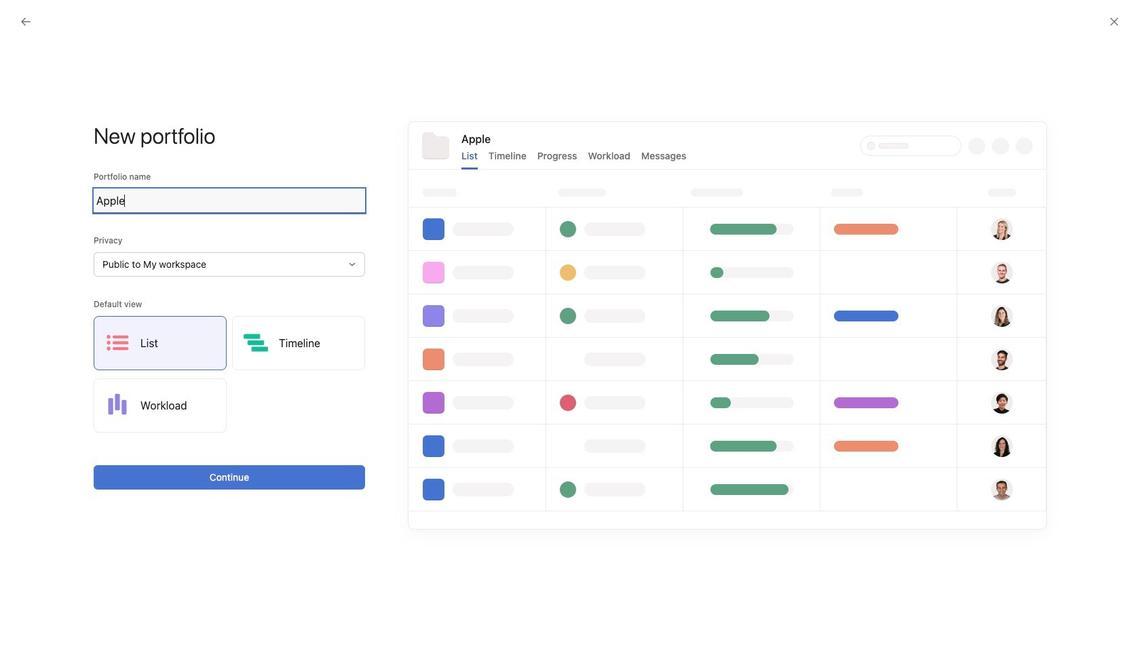 Task type: locate. For each thing, give the bounding box(es) containing it.
go back image
[[20, 16, 31, 27]]

james, profile image
[[15, 308, 31, 324]]

this is a preview of your portfolio image
[[409, 122, 1047, 529]]

None text field
[[94, 189, 365, 213]]

list box
[[410, 5, 736, 27]]



Task type: vqa. For each thing, say whether or not it's contained in the screenshot.
Task name text box for the connect electronics to the wing Cell
no



Task type: describe. For each thing, give the bounding box(es) containing it.
collapse list for this section: recent portfolios image
[[387, 149, 398, 160]]

projects element
[[0, 352, 163, 531]]

close image
[[1109, 16, 1120, 27]]

hide sidebar image
[[18, 11, 29, 22]]

starred element
[[0, 216, 163, 352]]



